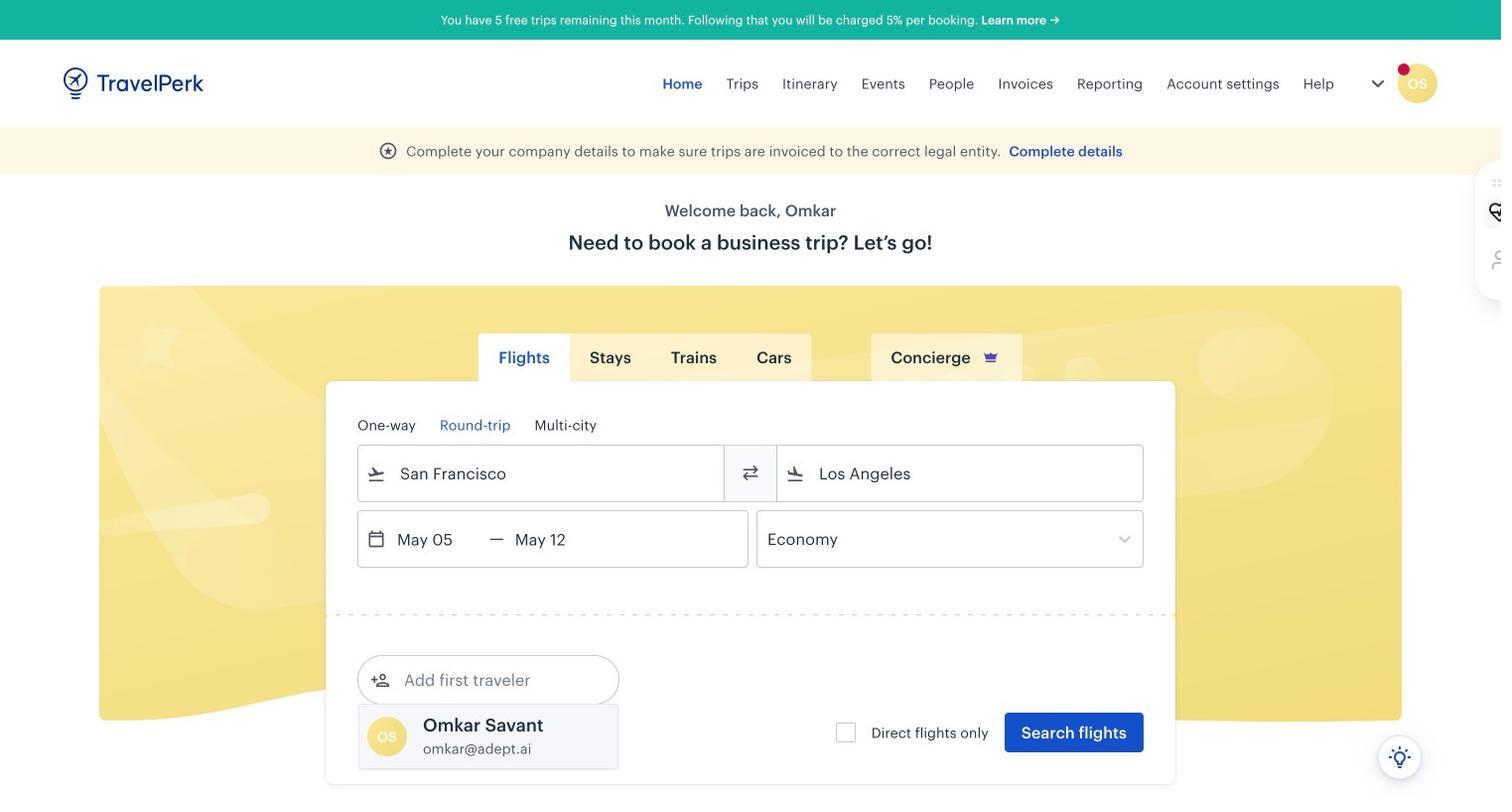 Task type: locate. For each thing, give the bounding box(es) containing it.
Depart text field
[[386, 511, 490, 567]]



Task type: describe. For each thing, give the bounding box(es) containing it.
To search field
[[805, 458, 1117, 490]]

From search field
[[386, 458, 698, 490]]

Add first traveler search field
[[390, 664, 597, 696]]

Return text field
[[504, 511, 608, 567]]



